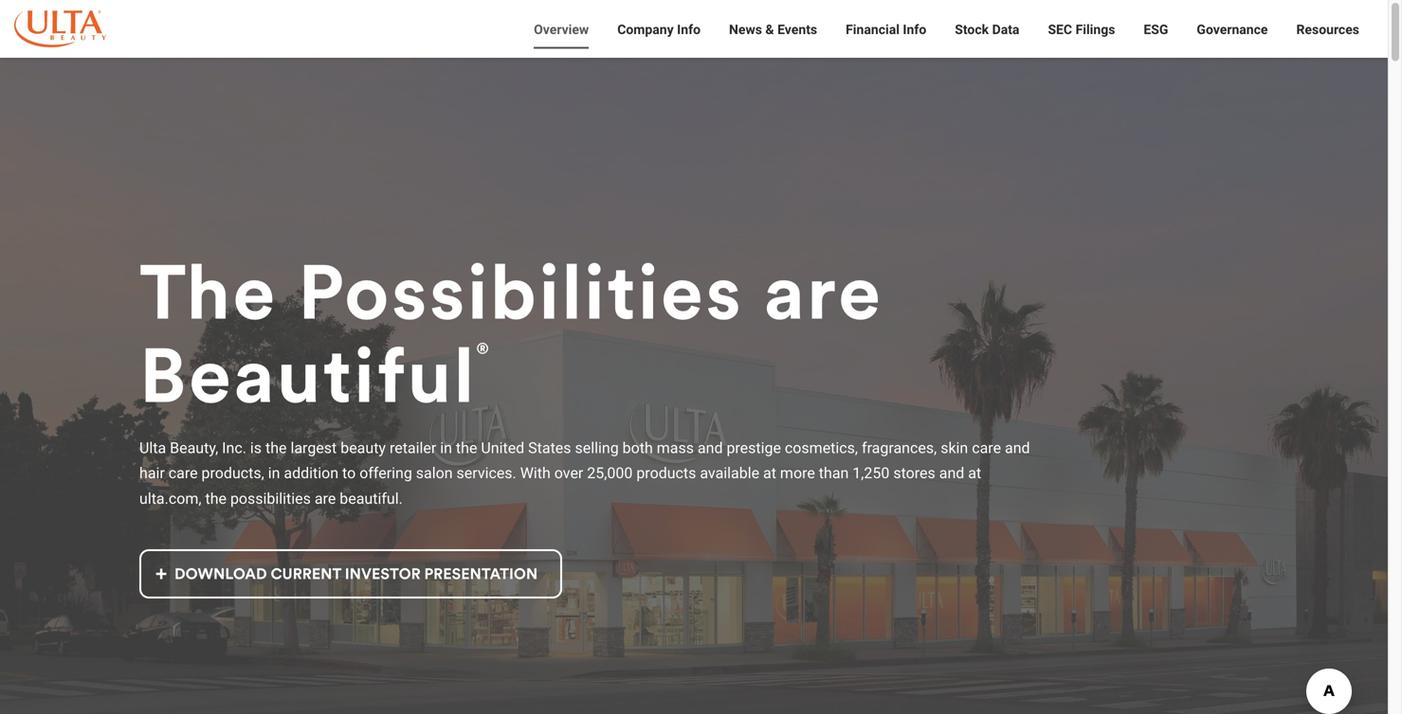 Task type: vqa. For each thing, say whether or not it's contained in the screenshot.
second the at
yes



Task type: describe. For each thing, give the bounding box(es) containing it.
2 horizontal spatial the
[[456, 439, 477, 457]]

filings
[[1076, 22, 1115, 37]]

governance
[[1197, 22, 1268, 37]]

with
[[520, 465, 551, 483]]

prestige
[[727, 439, 781, 457]]

products,
[[202, 465, 264, 483]]

financial info
[[846, 22, 926, 37]]

beauty
[[341, 439, 386, 457]]

the
[[139, 244, 278, 340]]

0 vertical spatial in
[[440, 439, 452, 457]]

esg
[[1144, 22, 1168, 37]]

both
[[622, 439, 653, 457]]

2 horizontal spatial and
[[1005, 439, 1030, 457]]

stock data
[[955, 22, 1020, 37]]

than
[[819, 465, 849, 483]]

download
[[174, 565, 267, 584]]

retailer
[[390, 439, 436, 457]]

more
[[780, 465, 815, 483]]

overview link
[[520, 19, 603, 58]]

1 horizontal spatial care
[[972, 439, 1001, 457]]

governance link
[[1183, 19, 1282, 58]]

®
[[476, 339, 491, 358]]

stock
[[955, 22, 989, 37]]

stores
[[893, 465, 935, 483]]

25,000
[[587, 465, 633, 483]]

to
[[342, 465, 356, 483]]

services.
[[456, 465, 516, 483]]

skin
[[941, 439, 968, 457]]

investor link
[[519, 19, 581, 58]]

over
[[554, 465, 583, 483]]

financial
[[846, 22, 900, 37]]

info for financial info
[[903, 22, 926, 37]]

offering
[[359, 465, 412, 483]]

cosmetics,
[[785, 439, 858, 457]]

largest
[[291, 439, 337, 457]]

addition
[[284, 465, 339, 483]]

&
[[765, 22, 774, 37]]

0 horizontal spatial and
[[698, 439, 723, 457]]

stock data link
[[941, 19, 1034, 58]]

ulta.com,
[[139, 490, 201, 508]]

news & events link
[[715, 19, 832, 58]]

selling
[[575, 439, 619, 457]]

resources link
[[1282, 19, 1374, 58]]

0 horizontal spatial care
[[169, 465, 198, 483]]

events
[[777, 22, 817, 37]]

1 at from the left
[[763, 465, 776, 483]]

info for company info
[[677, 22, 701, 37]]

beautiful.
[[340, 490, 403, 508]]

0 horizontal spatial the
[[205, 490, 227, 508]]

inc.
[[222, 439, 246, 457]]

download                                 current investor presentation
[[174, 565, 538, 584]]

fragrances,
[[862, 439, 937, 457]]

2 at from the left
[[968, 465, 981, 483]]

hair
[[139, 465, 165, 483]]

the possibilities are beautiful
[[139, 244, 883, 423]]

beauty,
[[170, 439, 218, 457]]



Task type: locate. For each thing, give the bounding box(es) containing it.
and
[[698, 439, 723, 457], [1005, 439, 1030, 457], [939, 465, 964, 483]]

main element
[[0, 0, 1388, 58]]

care
[[972, 439, 1001, 457], [169, 465, 198, 483]]

resources
[[1296, 22, 1359, 37]]

1 horizontal spatial at
[[968, 465, 981, 483]]

in up possibilities at the bottom left
[[268, 465, 280, 483]]

0 vertical spatial investor
[[533, 22, 581, 37]]

the down products,
[[205, 490, 227, 508]]

are inside 'the possibilities are beautiful'
[[764, 244, 883, 340]]

1 horizontal spatial info
[[903, 22, 926, 37]]

1 vertical spatial in
[[268, 465, 280, 483]]

1 vertical spatial care
[[169, 465, 198, 483]]

presentation
[[424, 565, 538, 584]]

care down beauty,
[[169, 465, 198, 483]]

are inside ulta beauty, inc. is the largest beauty retailer in the united states selling both mass and prestige cosmetics, fragrances, skin care and hair care products, in addition to offering salon services. with over 25,000 products available at more than 1,250 stores and at ulta.com, the possibilities are beautiful.
[[315, 490, 336, 508]]

1 horizontal spatial the
[[265, 439, 287, 457]]

and down skin
[[939, 465, 964, 483]]

ulta
[[139, 439, 166, 457]]

1 horizontal spatial are
[[764, 244, 883, 340]]

financial info link
[[832, 19, 941, 58]]

company
[[617, 22, 674, 37]]

investor down 'beautiful.'
[[345, 565, 421, 584]]

states
[[528, 439, 571, 457]]

0 horizontal spatial info
[[677, 22, 701, 37]]

info inside "company info" link
[[677, 22, 701, 37]]

download                                 current investor presentation link
[[139, 550, 562, 599]]

0 horizontal spatial at
[[763, 465, 776, 483]]

at down skin
[[968, 465, 981, 483]]

mass
[[657, 439, 694, 457]]

info
[[677, 22, 701, 37], [903, 22, 926, 37]]

care right skin
[[972, 439, 1001, 457]]

are
[[764, 244, 883, 340], [315, 490, 336, 508]]

info inside the financial info link
[[903, 22, 926, 37]]

info right financial
[[903, 22, 926, 37]]

1 vertical spatial are
[[315, 490, 336, 508]]

0 vertical spatial care
[[972, 439, 1001, 457]]

sec
[[1048, 22, 1072, 37]]

is
[[250, 439, 262, 457]]

esg link
[[1129, 19, 1183, 58]]

sec filings link
[[1034, 19, 1129, 58]]

current
[[271, 565, 341, 584]]

the right the "is"
[[265, 439, 287, 457]]

0 horizontal spatial are
[[315, 490, 336, 508]]

overview
[[534, 22, 589, 37]]

0 horizontal spatial investor
[[345, 565, 421, 584]]

1 info from the left
[[677, 22, 701, 37]]

ulta beauty, inc. is the largest beauty retailer in the united states selling both mass and prestige cosmetics, fragrances, skin care and hair care products, in addition to offering salon services. with over 25,000 products available at more than 1,250 stores and at ulta.com, the possibilities are beautiful.
[[139, 439, 1030, 508]]

possibilities
[[230, 490, 311, 508]]

1,250
[[853, 465, 890, 483]]

2 info from the left
[[903, 22, 926, 37]]

the
[[265, 439, 287, 457], [456, 439, 477, 457], [205, 490, 227, 508]]

0 horizontal spatial in
[[268, 465, 280, 483]]

1 horizontal spatial investor
[[533, 22, 581, 37]]

and up available
[[698, 439, 723, 457]]

sec filings
[[1048, 22, 1115, 37]]

products
[[636, 465, 696, 483]]

news & events
[[729, 22, 817, 37]]

in up 'salon'
[[440, 439, 452, 457]]

1 vertical spatial investor
[[345, 565, 421, 584]]

possibilities
[[298, 244, 744, 340]]

news
[[729, 22, 762, 37]]

the up services.
[[456, 439, 477, 457]]

investor left company
[[533, 22, 581, 37]]

beautiful
[[139, 328, 476, 423]]

ulta beauty, inc. image
[[14, 10, 106, 47]]

company info
[[617, 22, 701, 37]]

salon
[[416, 465, 453, 483]]

at left more
[[763, 465, 776, 483]]

info right company
[[677, 22, 701, 37]]

at
[[763, 465, 776, 483], [968, 465, 981, 483]]

investor inside main element
[[533, 22, 581, 37]]

available
[[700, 465, 759, 483]]

company info link
[[603, 19, 715, 58]]

1 horizontal spatial and
[[939, 465, 964, 483]]

united
[[481, 439, 524, 457]]

and right skin
[[1005, 439, 1030, 457]]

data
[[992, 22, 1020, 37]]

in
[[440, 439, 452, 457], [268, 465, 280, 483]]

1 horizontal spatial in
[[440, 439, 452, 457]]

investor
[[533, 22, 581, 37], [345, 565, 421, 584]]

0 vertical spatial are
[[764, 244, 883, 340]]



